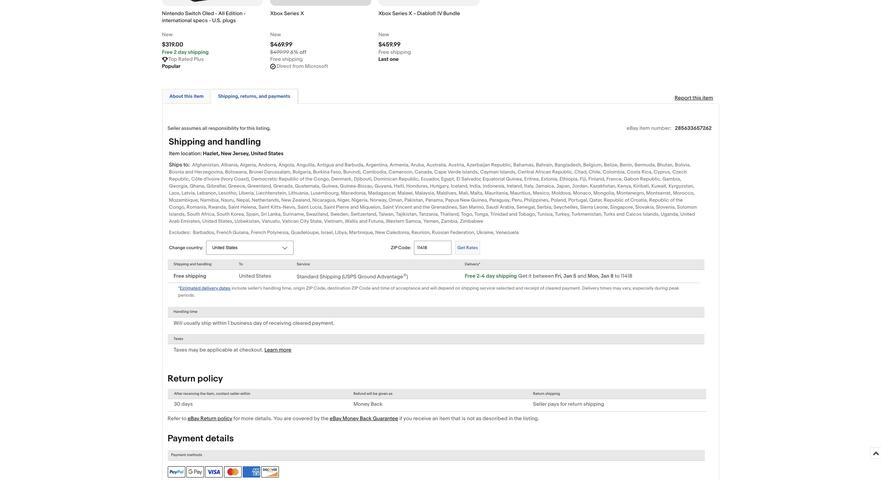 Task type: describe. For each thing, give the bounding box(es) containing it.
1
[[228, 320, 230, 326]]

portugal,
[[569, 197, 589, 203]]

report this item
[[675, 95, 714, 101]]

are
[[284, 415, 292, 422]]

shipping, returns, and payments button
[[218, 93, 290, 100]]

Top Rated Plus text field
[[168, 56, 204, 63]]

cayman
[[480, 169, 499, 175]]

and down pakistan,
[[414, 204, 422, 210]]

0 vertical spatial money
[[354, 401, 370, 408]]

shipping inside new $319.00 free 2 day shipping
[[188, 49, 209, 56]]

2 horizontal spatial ebay
[[627, 125, 639, 132]]

1 horizontal spatial ebay
[[330, 415, 342, 422]]

0 horizontal spatial receiving
[[183, 391, 199, 396]]

0 horizontal spatial guinea,
[[322, 183, 339, 189]]

new up "nevis,"
[[281, 197, 291, 203]]

liechtenstein,
[[256, 190, 287, 196]]

of right business
[[263, 320, 268, 326]]

slovakia,
[[636, 204, 655, 210]]

delivery
[[583, 286, 600, 291]]

zambia,
[[441, 218, 459, 224]]

costa
[[627, 169, 641, 175]]

(ivory
[[221, 176, 233, 182]]

1 french from the left
[[217, 230, 232, 236]]

indonesia,
[[483, 183, 506, 189]]

that
[[451, 415, 461, 422]]

new inside new $459.99 free shipping last one
[[379, 31, 389, 38]]

denmark,
[[331, 176, 353, 182]]

1 vertical spatial shipping and handling
[[174, 262, 212, 267]]

hazlet,
[[203, 150, 220, 157]]

nicaragua,
[[313, 197, 336, 203]]

new inside new $319.00 free 2 day shipping
[[162, 31, 173, 38]]

diablo®
[[417, 10, 436, 17]]

new down futuna,
[[375, 230, 385, 236]]

0 horizontal spatial cleared
[[293, 320, 311, 326]]

2 south from the left
[[217, 211, 230, 217]]

1 horizontal spatial receiving
[[269, 320, 292, 326]]

bundle
[[444, 10, 460, 17]]

shipping,
[[218, 93, 239, 99]]

guarantee
[[373, 415, 398, 422]]

–
[[414, 10, 416, 17]]

be for applicable
[[200, 347, 206, 353]]

4 saint from the left
[[324, 204, 335, 210]]

2 vertical spatial guinea,
[[471, 197, 489, 203]]

0 horizontal spatial time
[[190, 309, 198, 314]]

2 horizontal spatial guinea,
[[506, 176, 524, 182]]

item inside button
[[194, 93, 204, 99]]

monaco,
[[573, 190, 593, 196]]

taxes for taxes
[[174, 336, 183, 341]]

and right 5 on the right bottom of page
[[578, 273, 587, 279]]

$469.99 text field
[[270, 41, 293, 48]]

estimated delivery dates link
[[180, 285, 231, 292]]

top rated plus
[[168, 56, 204, 63]]

montenegro,
[[617, 190, 645, 196]]

paypal image
[[168, 466, 185, 477]]

zip code:
[[391, 245, 412, 250]]

shipping inside new $459.99 free shipping last one
[[391, 49, 411, 56]]

2 french from the left
[[251, 230, 266, 236]]

1 vertical spatial money
[[343, 415, 359, 422]]

and up "faso,"
[[335, 162, 344, 168]]

seller pays for return shipping
[[533, 401, 605, 408]]

guinea-
[[340, 183, 358, 189]]

arab
[[169, 218, 180, 224]]

ZIP Code: text field
[[414, 241, 452, 255]]

time inside include seller's handling time, origin zip code, destination zip code and time of acceptance and will depend on shipping service selected and receipt of cleared payment. delivery times may vary, especially during peak periods.
[[381, 286, 390, 291]]

the right by
[[321, 415, 329, 422]]

0 vertical spatial more
[[279, 347, 292, 353]]

afghanistan, albania, algeria, andorra, angola, anguilla, antigua and barbuda, argentina, armenia, aruba, australia, austria, azerbaijan republic, bahamas, bahrain, bangladesh, belgium, belize, benin, bermuda, bhutan, bolivia, bosnia and herzegovina, botswana, brunei darussalam, bulgaria, burkina faso, burundi, cambodia, cameroon, canada, cape verde islands, cayman islands, central african republic, chad, chile, colombia, costa rica, cyprus, czech republic, côte d'ivoire (ivory coast), democratic republic of the congo, denmark, djibouti, dominican republic, ecuador, egypt, el salvador, equatorial guinea, eritrea, estonia, ethiopia, fiji, finland, france, gabon republic, gambia, georgia, ghana, gibraltar, greece, greenland, grenada, guatemala, guinea, guinea-bissau, guyana, haiti, honduras, hungary, iceland, india, indonesia, ireland, italy, jamaica, japan, jordan, kazakhstan, kenya, kiribati, kuwait, kyrgyzstan, laos, latvia, lebanon, lesotho, liberia, liechtenstein, lithuania, luxembourg, macedonia, madagascar, malawi, malaysia, maldives, mali, malta, mauritania, mauritius, mexico, moldova, monaco, mongolia, montenegro, montserrat, morocco, mozambique, namibia, nauru, nepal, netherlands, new zealand, nicaragua, niger, nigeria, norway, oman, pakistan, panama, papua new guinea, paraguay, peru, philippines, poland, portugal, qatar, republic of croatia, republic of the congo, romania, rwanda, saint helena, saint kitts-nevis, saint lucia, saint pierre and miquelon, saint vincent and the grenadines, san marino, saudi arabia, senegal, serbia, seychelles, sierra leone, singapore, slovakia, slovenia, solomon islands, south africa, south korea, spain, sri lanka, suriname, swaziland, sweden, switzerland, taiwan, tajikistan, tanzania, thailand, togo, tonga, trinidad and tobago, tunisia, turkey, turkmenistan, turks and caicos islands, uganda, united arab emirates, united states, uzbekistan, vanuatu, vatican city state, vietnam, wallis and futuna, western samoa, yemen, zambia, zimbabwe
[[169, 162, 697, 224]]

of up slovenia,
[[671, 197, 675, 203]]

0 horizontal spatial ebay
[[188, 415, 199, 422]]

peru,
[[512, 197, 523, 203]]

coast),
[[234, 176, 250, 182]]

selected
[[497, 286, 515, 291]]

macedonia,
[[341, 190, 367, 196]]

finland,
[[589, 176, 606, 182]]

tobago,
[[519, 211, 537, 217]]

xbox for $459.99
[[379, 10, 391, 17]]

central
[[518, 169, 534, 175]]

islands, up ireland, at top right
[[500, 169, 517, 175]]

and down singapore,
[[617, 211, 625, 217]]

new text field for $319.00
[[162, 31, 173, 38]]

delivery
[[202, 286, 218, 291]]

republic, down rica,
[[641, 176, 662, 182]]

1 vertical spatial more
[[241, 415, 254, 422]]

tab list containing about this item
[[162, 88, 720, 104]]

payments
[[268, 93, 290, 99]]

1 horizontal spatial return
[[201, 415, 216, 422]]

edition
[[226, 10, 243, 17]]

payment details
[[168, 433, 234, 444]]

series for $469.99
[[284, 10, 299, 17]]

google pay image
[[186, 466, 204, 477]]

vanuatu,
[[262, 218, 281, 224]]

285633657262
[[675, 125, 712, 132]]

shipping up the selected on the right of page
[[496, 273, 517, 279]]

return policy
[[168, 373, 223, 384]]

nintendo
[[162, 10, 184, 17]]

2 vertical spatial for
[[234, 415, 240, 422]]

belize,
[[604, 162, 619, 168]]

emirates,
[[181, 218, 201, 224]]

herzegovina,
[[195, 169, 224, 175]]

1 vertical spatial states
[[256, 273, 271, 279]]

item inside 'link'
[[703, 95, 714, 101]]

visa image
[[205, 466, 223, 477]]

0 horizontal spatial may
[[189, 347, 198, 353]]

1 vertical spatial shipping
[[174, 262, 189, 267]]

the right in
[[514, 415, 522, 422]]

all
[[219, 10, 225, 17]]

change country:
[[169, 245, 204, 251]]

*
[[178, 286, 180, 291]]

especially
[[633, 286, 654, 291]]

madagascar,
[[368, 190, 397, 196]]

1 horizontal spatial this
[[247, 125, 255, 131]]

the down morocco,
[[676, 197, 683, 203]]

new inside the new $469.99 $499.99 6% off free shipping
[[270, 31, 281, 38]]

of down bulgaria,
[[300, 176, 304, 182]]

0 vertical spatial policy
[[198, 373, 223, 384]]

Popular text field
[[162, 63, 181, 70]]

1 vertical spatial for
[[561, 401, 567, 408]]

côte
[[191, 176, 203, 182]]

after receiving the item, contact seller within
[[174, 391, 250, 396]]

1 vertical spatial day
[[486, 273, 495, 279]]

leone,
[[595, 204, 609, 210]]

shipping up estimated
[[185, 273, 206, 279]]

day inside new $319.00 free 2 day shipping
[[178, 49, 187, 56]]

nevis,
[[283, 204, 297, 210]]

ecuador,
[[421, 176, 440, 182]]

and down the switzerland,
[[359, 218, 368, 224]]

guyana,
[[375, 183, 393, 189]]

the left item,
[[200, 391, 206, 396]]

about
[[169, 93, 183, 99]]

return for return shipping
[[533, 391, 545, 396]]

and down to:
[[185, 169, 193, 175]]

$459.99 text field
[[379, 41, 401, 48]]

0 vertical spatial shipping and handling
[[169, 137, 261, 148]]

israel,
[[321, 230, 334, 236]]

ground
[[358, 273, 376, 280]]

0 horizontal spatial handling
[[197, 262, 212, 267]]

taxes for taxes may be applicable at checkout. learn more
[[174, 347, 187, 353]]

payment. inside include seller's handling time, origin zip code, destination zip code and time of acceptance and will depend on shipping service selected and receipt of cleared payment. delivery times may vary, especially during peak periods.
[[562, 286, 582, 291]]

1 vertical spatial as
[[476, 415, 482, 422]]

1 vertical spatial congo,
[[169, 204, 186, 210]]

of down advantage
[[391, 286, 395, 291]]

get rates
[[458, 245, 478, 251]]

origin
[[294, 286, 305, 291]]

0 horizontal spatial payment.
[[312, 320, 335, 326]]

of down montenegro,
[[625, 197, 630, 203]]

item left number:
[[640, 125, 651, 132]]

and right code
[[372, 286, 380, 291]]

qatar,
[[590, 197, 603, 203]]

republic, up georgia,
[[169, 176, 190, 182]]

brunei
[[249, 169, 263, 175]]

assumes
[[181, 125, 201, 131]]

Last one text field
[[379, 56, 399, 63]]

taxes may be applicable at checkout. learn more
[[174, 347, 292, 353]]

seller for seller pays for return shipping
[[533, 401, 547, 408]]

rica,
[[642, 169, 653, 175]]

republic, down cameroon, in the top left of the page
[[399, 176, 420, 182]]

the up guatemala,
[[305, 176, 313, 182]]

1 vertical spatial within
[[240, 391, 250, 396]]

united down africa, on the top
[[202, 218, 217, 224]]

0 vertical spatial as
[[389, 391, 393, 396]]

polynesia,
[[267, 230, 290, 236]]

and right acceptance
[[422, 286, 429, 291]]

(usps
[[342, 273, 357, 280]]

number:
[[652, 125, 672, 132]]

x for $459.99
[[409, 10, 412, 17]]

greece,
[[228, 183, 247, 189]]

get for get it between fri, jan 5 and mon, jan 8 to 11418
[[518, 273, 528, 279]]

0 horizontal spatial listing.
[[256, 125, 271, 131]]

to
[[239, 262, 243, 267]]

jordan,
[[572, 183, 589, 189]]

the up tanzania,
[[423, 204, 430, 210]]

$469.99
[[270, 41, 293, 48]]

free shipping
[[174, 273, 206, 279]]

togo,
[[461, 211, 474, 217]]

Direct from Microsoft text field
[[277, 63, 328, 70]]

niger,
[[338, 197, 351, 203]]

1 vertical spatial back
[[360, 415, 372, 422]]

days
[[182, 401, 193, 408]]

new down mali,
[[460, 197, 470, 203]]

xbox for $469.99
[[270, 10, 283, 17]]

to:
[[184, 162, 190, 168]]

return for return policy
[[168, 373, 196, 384]]

country:
[[186, 245, 204, 251]]

and left receipt
[[516, 286, 524, 291]]

2 jan from the left
[[601, 273, 610, 279]]

1 horizontal spatial free shipping text field
[[379, 49, 411, 56]]

return
[[568, 401, 583, 408]]

swaziland,
[[306, 211, 330, 217]]

1 horizontal spatial republic
[[604, 197, 624, 203]]

and up the free shipping on the bottom left
[[190, 262, 196, 267]]

lucia,
[[310, 204, 323, 210]]

change
[[169, 245, 185, 251]]

depend
[[438, 286, 454, 291]]

New text field
[[379, 31, 389, 38]]

antigua
[[317, 162, 334, 168]]

0 vertical spatial back
[[371, 401, 383, 408]]

refund will be given as
[[354, 391, 393, 396]]

turkey,
[[555, 211, 571, 217]]

kitts-
[[271, 204, 283, 210]]

shipping inside the new $469.99 $499.99 6% off free shipping
[[282, 56, 303, 63]]

malawi,
[[398, 190, 414, 196]]

tonga,
[[475, 211, 489, 217]]

code:
[[399, 245, 412, 250]]

0 horizontal spatial to
[[182, 415, 187, 422]]

republic, up cayman
[[491, 162, 513, 168]]

1 horizontal spatial -
[[215, 10, 217, 17]]



Task type: locate. For each thing, give the bounding box(es) containing it.
congo,
[[314, 176, 330, 182], [169, 204, 186, 210]]

as right the given
[[389, 391, 393, 396]]

ukraine,
[[477, 230, 495, 236]]

plugs
[[223, 17, 236, 24]]

1 horizontal spatial day
[[253, 320, 262, 326]]

1 vertical spatial handling
[[197, 262, 212, 267]]

seller left "assumes" on the top
[[168, 125, 180, 131]]

american express image
[[243, 466, 260, 477]]

money
[[354, 401, 370, 408], [343, 415, 359, 422]]

lebanon,
[[197, 190, 217, 196]]

ebay left number:
[[627, 125, 639, 132]]

receiving
[[269, 320, 292, 326], [183, 391, 199, 396]]

benin,
[[620, 162, 634, 168]]

ebay down the 'days'
[[188, 415, 199, 422]]

0 horizontal spatial free shipping text field
[[270, 56, 303, 63]]

african
[[536, 169, 551, 175]]

shipping up the location:
[[169, 137, 206, 148]]

seller for seller assumes all responsibility for this listing.
[[168, 125, 180, 131]]

1 horizontal spatial more
[[279, 347, 292, 353]]

0 horizontal spatial zip
[[306, 286, 313, 291]]

get left rates
[[458, 245, 466, 251]]

new up albania,
[[221, 150, 232, 157]]

1 vertical spatial guinea,
[[322, 183, 339, 189]]

cameroon,
[[389, 169, 414, 175]]

2 horizontal spatial zip
[[391, 245, 398, 250]]

as
[[389, 391, 393, 396], [476, 415, 482, 422]]

0 vertical spatial cleared
[[546, 286, 561, 291]]

cleared down origin at left
[[293, 320, 311, 326]]

guiana,
[[233, 230, 250, 236]]

2 horizontal spatial return
[[533, 391, 545, 396]]

free inside new $319.00 free 2 day shipping
[[162, 49, 173, 56]]

0 horizontal spatial -
[[209, 17, 211, 24]]

0 horizontal spatial republic
[[279, 176, 299, 182]]

united states
[[239, 273, 271, 279]]

0 horizontal spatial within
[[213, 320, 227, 326]]

this up jersey,
[[247, 125, 255, 131]]

uzbekistan,
[[235, 218, 261, 224]]

1 horizontal spatial series
[[393, 10, 408, 17]]

0 horizontal spatial seller
[[168, 125, 180, 131]]

zip left the code: on the left of page
[[391, 245, 398, 250]]

1 horizontal spatial x
[[409, 10, 412, 17]]

south up the states,
[[217, 211, 230, 217]]

2 saint from the left
[[259, 204, 270, 210]]

item right report
[[703, 95, 714, 101]]

islands, up salvador, on the top
[[462, 169, 479, 175]]

none text field containing $499.99
[[270, 49, 307, 56]]

1 vertical spatial receiving
[[183, 391, 199, 396]]

0 vertical spatial shipping
[[169, 137, 206, 148]]

new text field up $319.00 text field in the left top of the page
[[162, 31, 173, 38]]

0 horizontal spatial will
[[367, 391, 372, 396]]

cleared inside include seller's handling time, origin zip code, destination zip code and time of acceptance and will depend on shipping service selected and receipt of cleared payment. delivery times may vary, especially during peak periods.
[[546, 286, 561, 291]]

shipping up the free shipping on the bottom left
[[174, 262, 189, 267]]

angola,
[[279, 162, 296, 168]]

1 vertical spatial cleared
[[293, 320, 311, 326]]

maldives,
[[437, 190, 458, 196]]

rwanda,
[[208, 204, 227, 210]]

standard
[[297, 273, 319, 280]]

and down arabia,
[[509, 211, 518, 217]]

- right edition
[[244, 10, 246, 17]]

1 horizontal spatial cleared
[[546, 286, 561, 291]]

jan left 5 on the right bottom of page
[[564, 273, 572, 279]]

payment. down 5 on the right bottom of page
[[562, 286, 582, 291]]

poland,
[[551, 197, 568, 203]]

new up $459.99
[[379, 31, 389, 38]]

policy
[[198, 373, 223, 384], [218, 415, 232, 422]]

2 x from the left
[[409, 10, 412, 17]]

may left applicable
[[189, 347, 198, 353]]

free up *
[[174, 273, 184, 279]]

0 horizontal spatial congo,
[[169, 204, 186, 210]]

during
[[655, 286, 668, 291]]

get for get rates
[[458, 245, 466, 251]]

san
[[460, 204, 468, 210]]

on
[[455, 286, 460, 291]]

2 series from the left
[[393, 10, 408, 17]]

of right receipt
[[541, 286, 545, 291]]

handling inside include seller's handling time, origin zip code, destination zip code and time of acceptance and will depend on shipping service selected and receipt of cleared payment. delivery times may vary, especially during peak periods.
[[263, 286, 281, 291]]

item right an
[[440, 415, 450, 422]]

shipping up plus
[[188, 49, 209, 56]]

1 vertical spatial listing.
[[523, 415, 539, 422]]

1 horizontal spatial french
[[251, 230, 266, 236]]

afghanistan,
[[192, 162, 220, 168]]

handling up jersey,
[[225, 137, 261, 148]]

Free shipping text field
[[379, 49, 411, 56], [270, 56, 303, 63]]

states up seller's at bottom
[[256, 273, 271, 279]]

1 horizontal spatial to
[[615, 273, 620, 279]]

el
[[457, 176, 461, 182]]

this inside button
[[184, 93, 193, 99]]

direct
[[277, 63, 292, 70]]

pierre
[[336, 204, 349, 210]]

0 horizontal spatial jan
[[564, 273, 572, 279]]

1 xbox from the left
[[270, 10, 283, 17]]

0 horizontal spatial this
[[184, 93, 193, 99]]

be left applicable
[[200, 347, 206, 353]]

united up andorra,
[[251, 150, 267, 157]]

1 vertical spatial to
[[182, 415, 187, 422]]

xbox up $469.99 text field
[[270, 10, 283, 17]]

if
[[400, 415, 402, 422]]

1 horizontal spatial as
[[476, 415, 482, 422]]

new $319.00 free 2 day shipping
[[162, 31, 209, 56]]

payment left the methods
[[171, 453, 186, 457]]

payment for payment methods
[[171, 453, 186, 457]]

1 series from the left
[[284, 10, 299, 17]]

0 vertical spatial for
[[240, 125, 246, 131]]

mauritius,
[[510, 190, 532, 196]]

congo, down mozambique,
[[169, 204, 186, 210]]

as right the not
[[476, 415, 482, 422]]

None text field
[[270, 49, 307, 56]]

Free 2 day shipping text field
[[162, 49, 209, 56]]

series for $459.99
[[393, 10, 408, 17]]

korea,
[[231, 211, 245, 217]]

2 horizontal spatial -
[[244, 10, 246, 17]]

0 horizontal spatial series
[[284, 10, 299, 17]]

methods
[[187, 453, 202, 457]]

0 vertical spatial may
[[613, 286, 622, 291]]

and down nigeria,
[[351, 204, 359, 210]]

1 vertical spatial will
[[367, 391, 372, 396]]

0 vertical spatial states
[[268, 150, 284, 157]]

free inside the new $469.99 $499.99 6% off free shipping
[[270, 56, 281, 63]]

this right about
[[184, 93, 193, 99]]

within right seller
[[240, 391, 250, 396]]

arabia,
[[500, 204, 516, 210]]

0 horizontal spatial day
[[178, 49, 187, 56]]

saint up sri
[[259, 204, 270, 210]]

the
[[305, 176, 313, 182], [676, 197, 683, 203], [423, 204, 430, 210], [200, 391, 206, 396], [321, 415, 329, 422], [514, 415, 522, 422]]

morocco,
[[673, 190, 695, 196]]

laos,
[[169, 190, 181, 196]]

return up "payment details"
[[201, 415, 216, 422]]

you
[[404, 415, 412, 422]]

states,
[[218, 218, 234, 224]]

and inside the shipping, returns, and payments button
[[259, 93, 267, 99]]

time,
[[282, 286, 293, 291]]

this for about
[[184, 93, 193, 99]]

applicable
[[207, 347, 232, 353]]

1 new text field from the left
[[162, 31, 173, 38]]

guinea, up ireland, at top right
[[506, 176, 524, 182]]

get inside button
[[458, 245, 466, 251]]

handling left time,
[[263, 286, 281, 291]]

include
[[232, 286, 247, 291]]

1 horizontal spatial payment.
[[562, 286, 582, 291]]

1 vertical spatial payment.
[[312, 320, 335, 326]]

0 vertical spatial return
[[168, 373, 196, 384]]

japan,
[[557, 183, 571, 189]]

handling
[[225, 137, 261, 148], [197, 262, 212, 267], [263, 286, 281, 291]]

$319.00 text field
[[162, 41, 183, 48]]

kuwait,
[[652, 183, 668, 189]]

turkmenistan,
[[572, 211, 603, 217]]

0 vertical spatial listing.
[[256, 125, 271, 131]]

1 jan from the left
[[564, 273, 572, 279]]

2 horizontal spatial republic
[[650, 197, 669, 203]]

discover image
[[262, 466, 279, 477]]

shipping up pays
[[546, 391, 560, 396]]

zip left code
[[352, 286, 358, 291]]

0 horizontal spatial new text field
[[162, 31, 173, 38]]

5 saint from the left
[[383, 204, 394, 210]]

service
[[297, 262, 310, 267]]

x for $469.99
[[301, 10, 304, 17]]

money down money back
[[343, 415, 359, 422]]

0 vertical spatial will
[[430, 286, 437, 291]]

0 vertical spatial receiving
[[269, 320, 292, 326]]

1 horizontal spatial zip
[[352, 286, 358, 291]]

united down solomon
[[681, 211, 696, 217]]

saint down nicaragua,
[[324, 204, 335, 210]]

1 horizontal spatial may
[[613, 286, 622, 291]]

2 taxes from the top
[[174, 347, 187, 353]]

2 horizontal spatial this
[[693, 95, 702, 101]]

1 horizontal spatial seller
[[533, 401, 547, 408]]

xbox
[[270, 10, 283, 17], [379, 10, 391, 17]]

georgia,
[[169, 183, 189, 189]]

congo, down burkina
[[314, 176, 330, 182]]

0 vertical spatial handling
[[225, 137, 261, 148]]

11418
[[621, 273, 633, 279]]

shipping inside include seller's handling time, origin zip code, destination zip code and time of acceptance and will depend on shipping service selected and receipt of cleared payment. delivery times may vary, especially during peak periods.
[[461, 286, 479, 291]]

samoa,
[[406, 218, 422, 224]]

1 horizontal spatial listing.
[[523, 415, 539, 422]]

0 horizontal spatial south
[[187, 211, 200, 217]]

1 south from the left
[[187, 211, 200, 217]]

0 horizontal spatial more
[[241, 415, 254, 422]]

1 x from the left
[[301, 10, 304, 17]]

saint up korea,
[[228, 204, 240, 210]]

south
[[187, 211, 200, 217], [217, 211, 230, 217]]

albania,
[[221, 162, 239, 168]]

1 vertical spatial be
[[373, 391, 378, 396]]

united down "to"
[[239, 273, 255, 279]]

guinea, up marino,
[[471, 197, 489, 203]]

1 vertical spatial taxes
[[174, 347, 187, 353]]

series up $469.99 text field
[[284, 10, 299, 17]]

shipping right return
[[584, 401, 605, 408]]

federation,
[[451, 230, 476, 236]]

india,
[[470, 183, 482, 189]]

1 vertical spatial policy
[[218, 415, 232, 422]]

zip right origin at left
[[306, 286, 313, 291]]

handling up the free shipping on the bottom left
[[197, 262, 212, 267]]

rates
[[467, 245, 478, 251]]

islands, up arab
[[169, 211, 186, 217]]

will inside include seller's handling time, origin zip code, destination zip code and time of acceptance and will depend on shipping service selected and receipt of cleared payment. delivery times may vary, especially during peak periods.
[[430, 286, 437, 291]]

this right report
[[693, 95, 702, 101]]

be left the given
[[373, 391, 378, 396]]

day right business
[[253, 320, 262, 326]]

panama,
[[426, 197, 444, 203]]

1 horizontal spatial xbox
[[379, 10, 391, 17]]

will left depend
[[430, 286, 437, 291]]

will
[[174, 320, 183, 326]]

0 vertical spatial day
[[178, 49, 187, 56]]

0 horizontal spatial as
[[389, 391, 393, 396]]

1 vertical spatial time
[[190, 309, 198, 314]]

listing. right in
[[523, 415, 539, 422]]

2 xbox from the left
[[379, 10, 391, 17]]

shipping up destination
[[320, 273, 341, 280]]

free up the "last"
[[379, 49, 389, 56]]

2 vertical spatial handling
[[263, 286, 281, 291]]

and up hazlet,
[[208, 137, 223, 148]]

shipping inside standard shipping (usps ground advantage ® )
[[320, 273, 341, 280]]

tab list
[[162, 88, 720, 104]]

islands, down slovakia,
[[643, 211, 660, 217]]

1 horizontal spatial be
[[373, 391, 378, 396]]

0 vertical spatial congo,
[[314, 176, 330, 182]]

republic, down bangladesh, on the right
[[553, 169, 574, 175]]

1 horizontal spatial congo,
[[314, 176, 330, 182]]

free down the $499.99
[[270, 56, 281, 63]]

master card image
[[224, 466, 242, 477]]

in
[[509, 415, 513, 422]]

1 vertical spatial seller
[[533, 401, 547, 408]]

new text field for $469.99
[[270, 31, 281, 38]]

0 horizontal spatial xbox
[[270, 10, 283, 17]]

shipping up one
[[391, 49, 411, 56]]

french down the states,
[[217, 230, 232, 236]]

learn more link
[[265, 347, 292, 353]]

kyrgyzstan,
[[669, 183, 695, 189]]

fri,
[[555, 273, 563, 279]]

philippines,
[[524, 197, 550, 203]]

free shipping text field down $459.99
[[379, 49, 411, 56]]

direct from microsoft
[[277, 63, 328, 70]]

one
[[390, 56, 399, 63]]

croatia,
[[631, 197, 648, 203]]

- left all
[[215, 10, 217, 17]]

south up emirates,
[[187, 211, 200, 217]]

zip
[[391, 245, 398, 250], [306, 286, 313, 291], [352, 286, 358, 291]]

1 horizontal spatial time
[[381, 286, 390, 291]]

free inside new $459.99 free shipping last one
[[379, 49, 389, 56]]

malta,
[[470, 190, 484, 196]]

xbox series x – diablo® iv bundle
[[379, 10, 460, 17]]

advantage
[[377, 273, 403, 280]]

this inside 'link'
[[693, 95, 702, 101]]

more right learn
[[279, 347, 292, 353]]

bahamas,
[[514, 162, 535, 168]]

day right 2
[[178, 49, 187, 56]]

switch
[[185, 10, 201, 17]]

free left 2-
[[465, 273, 476, 279]]

1 vertical spatial payment
[[171, 453, 186, 457]]

New text field
[[162, 31, 173, 38], [270, 31, 281, 38]]

1 taxes from the top
[[174, 336, 183, 341]]

be for given
[[373, 391, 378, 396]]

free
[[162, 49, 173, 56], [379, 49, 389, 56], [270, 56, 281, 63], [174, 273, 184, 279], [465, 273, 476, 279]]

0 vertical spatial taxes
[[174, 336, 183, 341]]

popular
[[162, 63, 181, 70]]

seller down return shipping
[[533, 401, 547, 408]]

1 horizontal spatial jan
[[601, 273, 610, 279]]

this for report
[[693, 95, 702, 101]]

receive
[[414, 415, 432, 422]]

receiving up learn more link in the left of the page
[[269, 320, 292, 326]]

ebay money back guarantee link
[[330, 415, 398, 422]]

1 horizontal spatial will
[[430, 286, 437, 291]]

from
[[293, 63, 304, 70]]

listing. down 'shipping, returns, and payments'
[[256, 125, 271, 131]]

3 saint from the left
[[298, 204, 309, 210]]

1 horizontal spatial new text field
[[270, 31, 281, 38]]

0 vertical spatial within
[[213, 320, 227, 326]]

islands,
[[462, 169, 479, 175], [500, 169, 517, 175], [169, 211, 186, 217], [643, 211, 660, 217]]

time up usually
[[190, 309, 198, 314]]

free left 2
[[162, 49, 173, 56]]

get left it
[[518, 273, 528, 279]]

may inside include seller's handling time, origin zip code, destination zip code and time of acceptance and will depend on shipping service selected and receipt of cleared payment. delivery times may vary, especially during peak periods.
[[613, 286, 622, 291]]

seller's
[[248, 286, 262, 291]]

return up seller pays for return shipping
[[533, 391, 545, 396]]

0 vertical spatial be
[[200, 347, 206, 353]]

1 horizontal spatial within
[[240, 391, 250, 396]]

fiji,
[[580, 176, 588, 182]]

payment for payment details
[[168, 433, 204, 444]]

standard shipping (usps ground advantage ® )
[[297, 273, 408, 280]]

2 new text field from the left
[[270, 31, 281, 38]]

0 vertical spatial to
[[615, 273, 620, 279]]

shipping right on
[[461, 286, 479, 291]]

tunisia,
[[538, 211, 554, 217]]

2
[[174, 49, 177, 56]]

belgium,
[[584, 162, 603, 168]]

vatican
[[282, 218, 299, 224]]

series left – on the top left
[[393, 10, 408, 17]]

1 saint from the left
[[228, 204, 240, 210]]

states
[[268, 150, 284, 157], [256, 273, 271, 279]]



Task type: vqa. For each thing, say whether or not it's contained in the screenshot.
Enter minimum price range value, $ text box
no



